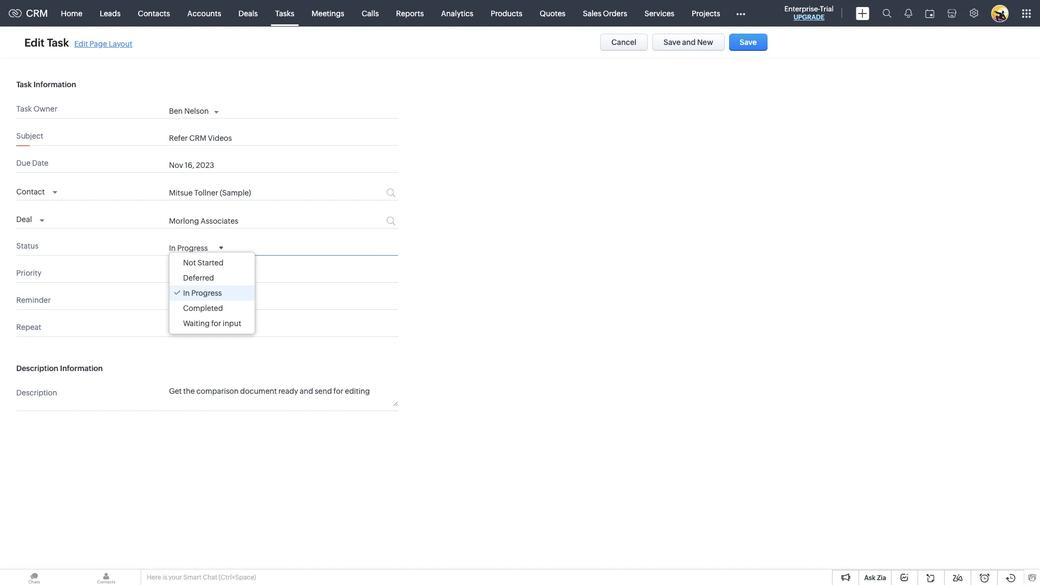 Task type: describe. For each thing, give the bounding box(es) containing it.
priority
[[16, 269, 42, 277]]

sales orders
[[583, 9, 628, 18]]

quotes link
[[531, 0, 575, 26]]

owner
[[33, 105, 57, 113]]

signals element
[[899, 0, 919, 27]]

ask zia
[[865, 575, 887, 582]]

leads
[[100, 9, 121, 18]]

orders
[[603, 9, 628, 18]]

enterprise-
[[785, 5, 820, 13]]

quotes
[[540, 9, 566, 18]]

not
[[183, 258, 196, 267]]

deals link
[[230, 0, 267, 26]]

here is your smart chat (ctrl+space)
[[147, 574, 256, 582]]

leads link
[[91, 0, 129, 26]]

0 horizontal spatial edit
[[24, 36, 45, 49]]

projects link
[[684, 0, 729, 26]]

progress inside field
[[177, 244, 208, 252]]

description for description information
[[16, 364, 58, 373]]

1 vertical spatial progress
[[191, 289, 222, 297]]

information for description information
[[60, 364, 103, 373]]

waiting for input
[[183, 319, 241, 328]]

In Progress field
[[169, 243, 223, 252]]

ben nelson
[[169, 107, 209, 115]]

calendar image
[[926, 9, 935, 18]]

your
[[169, 574, 182, 582]]

products link
[[482, 0, 531, 26]]

reports link
[[388, 0, 433, 26]]

analytics link
[[433, 0, 482, 26]]

create menu image
[[856, 7, 870, 20]]

completed
[[183, 304, 223, 313]]

subject
[[16, 132, 43, 140]]

products
[[491, 9, 523, 18]]

profile image
[[992, 5, 1009, 22]]

ben
[[169, 107, 183, 115]]

smart
[[183, 574, 202, 582]]

crm
[[26, 8, 48, 19]]

waiting
[[183, 319, 210, 328]]

description for description
[[16, 388, 57, 397]]

description information
[[16, 364, 103, 373]]

due date
[[16, 159, 48, 167]]

meetings link
[[303, 0, 353, 26]]

home link
[[52, 0, 91, 26]]

chat
[[203, 574, 217, 582]]

is
[[163, 574, 167, 582]]

due
[[16, 159, 31, 167]]

deals
[[239, 9, 258, 18]]

status
[[16, 242, 39, 250]]

task information
[[16, 80, 76, 89]]

enterprise-trial upgrade
[[785, 5, 834, 21]]

services link
[[636, 0, 684, 26]]

services
[[645, 9, 675, 18]]

sales orders link
[[575, 0, 636, 26]]

in progress inside tree
[[183, 289, 222, 297]]

reminder
[[16, 296, 51, 304]]

reports
[[396, 9, 424, 18]]

chats image
[[0, 570, 68, 585]]

deferred
[[183, 274, 214, 282]]



Task type: locate. For each thing, give the bounding box(es) containing it.
layout
[[109, 39, 133, 48]]

search image
[[883, 9, 892, 18]]

upgrade
[[794, 14, 825, 21]]

edit left page
[[74, 39, 88, 48]]

accounts
[[187, 9, 221, 18]]

projects
[[692, 9, 721, 18]]

0 vertical spatial task
[[47, 36, 69, 49]]

progress
[[177, 244, 208, 252], [191, 289, 222, 297]]

0 horizontal spatial in
[[169, 244, 176, 252]]

tree containing not started
[[170, 252, 255, 334]]

(ctrl+space)
[[219, 574, 256, 582]]

here
[[147, 574, 161, 582]]

in progress
[[169, 244, 208, 252], [183, 289, 222, 297]]

contacts image
[[72, 570, 140, 585]]

description down 'description information'
[[16, 388, 57, 397]]

nelson
[[184, 107, 209, 115]]

in inside tree
[[183, 289, 190, 297]]

contacts link
[[129, 0, 179, 26]]

edit down crm
[[24, 36, 45, 49]]

edit page layout link
[[74, 39, 133, 48]]

1 horizontal spatial edit
[[74, 39, 88, 48]]

Other Modules field
[[729, 5, 753, 22]]

0 vertical spatial in
[[169, 244, 176, 252]]

trial
[[820, 5, 834, 13]]

in inside field
[[169, 244, 176, 252]]

home
[[61, 9, 82, 18]]

information for task information
[[33, 80, 76, 89]]

task left owner
[[16, 105, 32, 113]]

tasks
[[275, 9, 295, 18]]

calls link
[[353, 0, 388, 26]]

tasks link
[[267, 0, 303, 26]]

create menu element
[[850, 0, 876, 26]]

accounts link
[[179, 0, 230, 26]]

zia
[[878, 575, 887, 582]]

0 vertical spatial progress
[[177, 244, 208, 252]]

meetings
[[312, 9, 345, 18]]

2 description from the top
[[16, 388, 57, 397]]

page
[[90, 39, 107, 48]]

search element
[[876, 0, 899, 27]]

in progress up completed
[[183, 289, 222, 297]]

1 vertical spatial in progress
[[183, 289, 222, 297]]

mmm d, yyyy text field
[[169, 161, 364, 170]]

description down repeat
[[16, 364, 58, 373]]

date
[[32, 159, 48, 167]]

in progress inside field
[[169, 244, 208, 252]]

2 vertical spatial task
[[16, 105, 32, 113]]

0 vertical spatial description
[[16, 364, 58, 373]]

edit task edit page layout
[[24, 36, 133, 49]]

input
[[223, 319, 241, 328]]

in progress up not
[[169, 244, 208, 252]]

progress up completed
[[191, 289, 222, 297]]

edit
[[24, 36, 45, 49], [74, 39, 88, 48]]

progress up not
[[177, 244, 208, 252]]

profile element
[[985, 0, 1016, 26]]

1 description from the top
[[16, 364, 58, 373]]

task
[[47, 36, 69, 49], [16, 80, 32, 89], [16, 105, 32, 113]]

information
[[33, 80, 76, 89], [60, 364, 103, 373]]

contact
[[16, 187, 45, 196]]

Contact field
[[16, 184, 57, 197]]

task up task owner
[[16, 80, 32, 89]]

contacts
[[138, 9, 170, 18]]

description
[[16, 364, 58, 373], [16, 388, 57, 397]]

crm link
[[9, 8, 48, 19]]

task for task information
[[16, 80, 32, 89]]

edit inside edit task edit page layout
[[74, 39, 88, 48]]

1 vertical spatial description
[[16, 388, 57, 397]]

None button
[[600, 34, 648, 51], [653, 34, 725, 51], [729, 34, 768, 51], [600, 34, 648, 51], [653, 34, 725, 51], [729, 34, 768, 51]]

not started
[[183, 258, 224, 267]]

1 horizontal spatial in
[[183, 289, 190, 297]]

repeat
[[16, 323, 41, 332]]

started
[[198, 258, 224, 267]]

task owner
[[16, 105, 57, 113]]

tree
[[170, 252, 255, 334]]

Get the comparison document ready and send for editing text field
[[169, 386, 398, 406]]

task down home
[[47, 36, 69, 49]]

1 vertical spatial task
[[16, 80, 32, 89]]

deal
[[16, 215, 32, 224]]

signals image
[[905, 9, 913, 18]]

Deal field
[[16, 212, 44, 225]]

0 vertical spatial in progress
[[169, 244, 208, 252]]

task for task owner
[[16, 105, 32, 113]]

1 vertical spatial in
[[183, 289, 190, 297]]

None text field
[[169, 134, 398, 143], [169, 189, 346, 197], [169, 217, 346, 225], [169, 134, 398, 143], [169, 189, 346, 197], [169, 217, 346, 225]]

in
[[169, 244, 176, 252], [183, 289, 190, 297]]

analytics
[[441, 9, 474, 18]]

calls
[[362, 9, 379, 18]]

sales
[[583, 9, 602, 18]]

ask
[[865, 575, 876, 582]]

0 vertical spatial information
[[33, 80, 76, 89]]

1 vertical spatial information
[[60, 364, 103, 373]]

for
[[211, 319, 221, 328]]



Task type: vqa. For each thing, say whether or not it's contained in the screenshot.
the topmost Progress
yes



